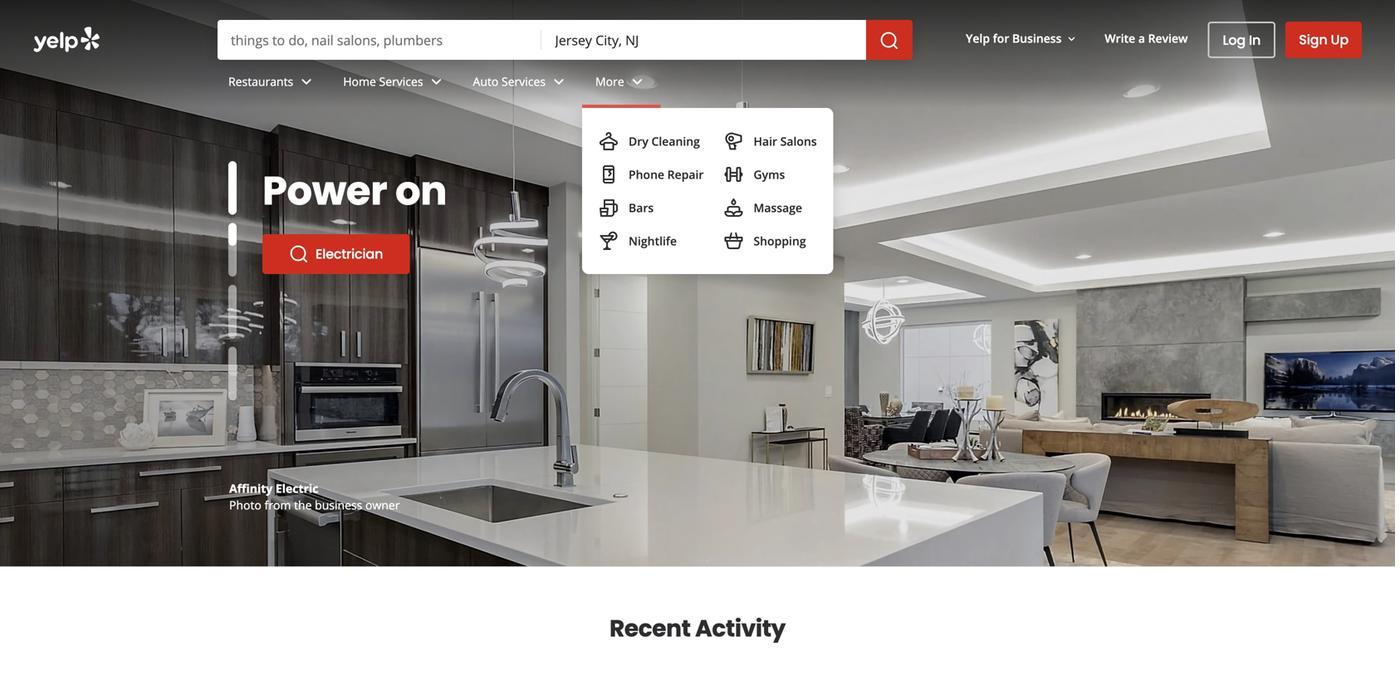Task type: vqa. For each thing, say whether or not it's contained in the screenshot.
All 1 year ago
no



Task type: describe. For each thing, give the bounding box(es) containing it.
yelp for business
[[966, 30, 1062, 46]]

repair
[[668, 167, 704, 182]]

activity
[[695, 612, 786, 645]]

up
[[1331, 30, 1349, 49]]

business categories element
[[215, 60, 1362, 274]]

24 chevron down v2 image for auto services
[[549, 72, 569, 92]]

services for home services
[[379, 74, 423, 89]]

dry cleaning link
[[592, 125, 711, 158]]

home services
[[343, 74, 423, 89]]

select slide image
[[228, 161, 237, 215]]

for
[[993, 30, 1010, 46]]

24 chevron down v2 image for home services
[[427, 72, 447, 92]]

restaurants
[[228, 74, 293, 89]]

gyms
[[754, 167, 785, 182]]

power on
[[263, 163, 447, 219]]

salons
[[781, 133, 817, 149]]

business
[[1013, 30, 1062, 46]]

shopping link
[[717, 224, 824, 258]]

home services link
[[330, 60, 460, 108]]

photo
[[229, 497, 262, 513]]

24 happy hour v2 image
[[599, 231, 619, 251]]

sign
[[1299, 30, 1328, 49]]

hair salons
[[754, 133, 817, 149]]

massage
[[754, 200, 803, 216]]

24 chevron down v2 image
[[297, 72, 317, 92]]

business
[[315, 497, 362, 513]]

review
[[1149, 30, 1188, 46]]

phone repair
[[629, 167, 704, 182]]

affinity electric photo from the business owner
[[229, 481, 400, 513]]

hair salons link
[[717, 125, 824, 158]]

sign up
[[1299, 30, 1349, 49]]

massage link
[[717, 191, 824, 224]]

16 chevron down v2 image
[[1065, 32, 1079, 46]]

24 search v2 image
[[289, 244, 309, 264]]

24 massage v2 image
[[724, 198, 744, 218]]

24 shopping v2 image
[[724, 231, 744, 251]]

bars link
[[592, 191, 711, 224]]

menu inside business categories element
[[582, 108, 834, 274]]

in
[[1249, 31, 1261, 49]]

log in link
[[1208, 22, 1276, 58]]

24 gyms v2 image
[[724, 164, 744, 184]]

more
[[596, 74, 624, 89]]

phone
[[629, 167, 665, 182]]



Task type: locate. For each thing, give the bounding box(es) containing it.
the
[[294, 497, 312, 513]]

electric
[[276, 481, 319, 496]]

more link
[[582, 60, 661, 108]]

1 none field from the left
[[218, 20, 542, 60]]

24 chevron down v2 image inside more link
[[628, 72, 648, 92]]

24 chevron down v2 image for more
[[628, 72, 648, 92]]

nightlife link
[[592, 224, 711, 258]]

services for auto services
[[502, 74, 546, 89]]

1 24 chevron down v2 image from the left
[[427, 72, 447, 92]]

services
[[379, 74, 423, 89], [502, 74, 546, 89]]

None field
[[218, 20, 542, 60], [542, 20, 867, 60]]

search image
[[880, 31, 900, 51]]

yelp
[[966, 30, 990, 46]]

24 chevron down v2 image inside home services link
[[427, 72, 447, 92]]

yelp for business button
[[960, 23, 1085, 53]]

nightlife
[[629, 233, 677, 249]]

None search field
[[0, 0, 1396, 274], [218, 20, 913, 60], [0, 0, 1396, 274], [218, 20, 913, 60]]

menu containing dry cleaning
[[582, 108, 834, 274]]

phone repair link
[[592, 158, 711, 191]]

auto
[[473, 74, 499, 89]]

none field address, neighborhood, city, state or zip
[[542, 20, 867, 60]]

affinity electric link
[[229, 481, 319, 496]]

24 bars v2 image
[[599, 198, 619, 218]]

0 horizontal spatial 24 chevron down v2 image
[[427, 72, 447, 92]]

on
[[395, 163, 447, 219]]

hair
[[754, 133, 778, 149]]

address, neighborhood, city, state or zip text field
[[542, 20, 867, 60]]

services right auto
[[502, 74, 546, 89]]

none field things to do, nail salons, plumbers
[[218, 20, 542, 60]]

recent activity
[[610, 612, 786, 645]]

services right home
[[379, 74, 423, 89]]

home
[[343, 74, 376, 89]]

shopping
[[754, 233, 806, 249]]

cleaning
[[652, 133, 700, 149]]

explore banner section banner
[[0, 0, 1396, 567]]

auto services link
[[460, 60, 582, 108]]

24 chevron down v2 image inside auto services link
[[549, 72, 569, 92]]

auto services
[[473, 74, 546, 89]]

24 chevron down v2 image left auto
[[427, 72, 447, 92]]

log in
[[1223, 31, 1261, 49]]

2 horizontal spatial 24 chevron down v2 image
[[628, 72, 648, 92]]

gyms link
[[717, 158, 824, 191]]

things to do, nail salons, plumbers text field
[[218, 20, 542, 60]]

2 services from the left
[[502, 74, 546, 89]]

a
[[1139, 30, 1146, 46]]

from
[[265, 497, 291, 513]]

log
[[1223, 31, 1246, 49]]

affinity
[[229, 481, 273, 496]]

recent
[[610, 612, 691, 645]]

1 horizontal spatial services
[[502, 74, 546, 89]]

24 chevron down v2 image
[[427, 72, 447, 92], [549, 72, 569, 92], [628, 72, 648, 92]]

owner
[[365, 497, 400, 513]]

electrician
[[316, 245, 383, 263]]

0 horizontal spatial services
[[379, 74, 423, 89]]

2 none field from the left
[[542, 20, 867, 60]]

dry
[[629, 133, 649, 149]]

power
[[263, 163, 387, 219]]

dry cleaning
[[629, 133, 700, 149]]

electrician link
[[263, 234, 410, 274]]

24 chevron down v2 image right the more
[[628, 72, 648, 92]]

24 salon v2 image
[[724, 131, 744, 151]]

restaurants link
[[215, 60, 330, 108]]

bars
[[629, 200, 654, 216]]

1 horizontal spatial 24 chevron down v2 image
[[549, 72, 569, 92]]

24 dry cleaning v2 image
[[599, 131, 619, 151]]

write
[[1105, 30, 1136, 46]]

3 24 chevron down v2 image from the left
[[628, 72, 648, 92]]

write a review link
[[1099, 23, 1195, 53]]

24 chevron down v2 image right auto services
[[549, 72, 569, 92]]

1 services from the left
[[379, 74, 423, 89]]

write a review
[[1105, 30, 1188, 46]]

menu
[[582, 108, 834, 274]]

sign up link
[[1286, 22, 1362, 58]]

2 24 chevron down v2 image from the left
[[549, 72, 569, 92]]

24 phone repair v2 image
[[599, 164, 619, 184]]



